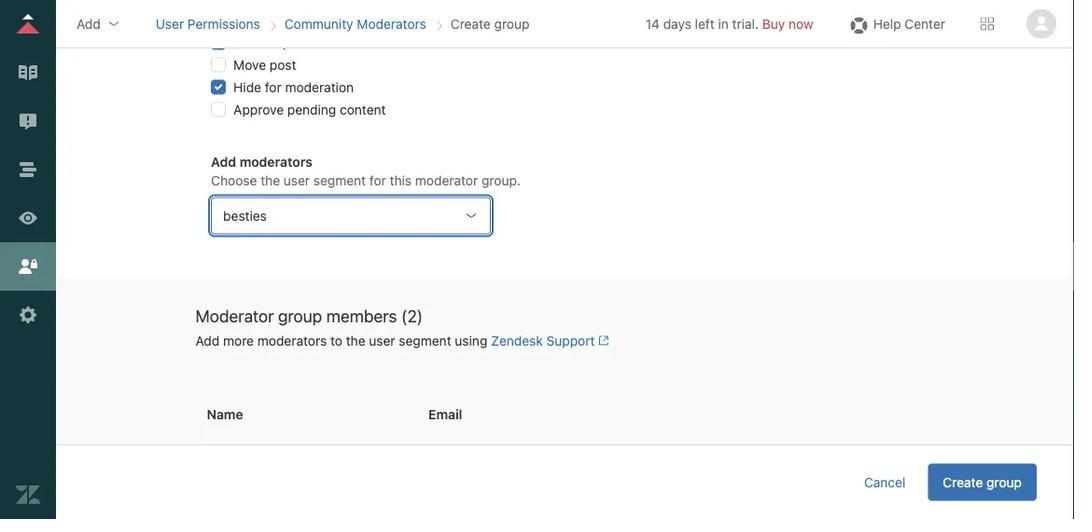 Task type: vqa. For each thing, say whether or not it's contained in the screenshot.
"Section page elements" 'dropdown button'
no



Task type: locate. For each thing, give the bounding box(es) containing it.
moderators up choose at top
[[240, 154, 312, 170]]

0 vertical spatial moderators
[[240, 154, 312, 170]]

0 horizontal spatial group
[[278, 307, 322, 327]]

post up hide for moderation
[[270, 57, 296, 73]]

create group
[[451, 16, 530, 31], [943, 475, 1022, 490]]

1 vertical spatial add
[[211, 154, 236, 170]]

(opens in a new tab) image
[[595, 336, 609, 347]]

0 horizontal spatial the
[[261, 173, 280, 188]]

1 horizontal spatial create group
[[943, 475, 1022, 490]]

add moderators element
[[211, 198, 491, 235]]

1 horizontal spatial for
[[369, 173, 386, 188]]

1 horizontal spatial the
[[346, 334, 365, 349]]

user permissions
[[156, 16, 260, 31]]

user
[[284, 173, 310, 188], [369, 334, 395, 349]]

user right choose at top
[[284, 173, 310, 188]]

0 horizontal spatial segment
[[313, 173, 366, 188]]

for
[[265, 80, 282, 95], [369, 173, 386, 188]]

segment down (2) at the left bottom
[[399, 334, 451, 349]]

1 vertical spatial create group
[[943, 475, 1022, 490]]

moderators
[[357, 16, 426, 31]]

moderators down moderator group members (2)
[[257, 334, 327, 349]]

0 vertical spatial create
[[451, 16, 491, 31]]

add left user
[[77, 16, 101, 31]]

moderators
[[240, 154, 312, 170], [257, 334, 327, 349]]

1 horizontal spatial user
[[369, 334, 395, 349]]

0 vertical spatial post
[[283, 35, 309, 50]]

add up choose at top
[[211, 154, 236, 170]]

add more moderators to the user segment using
[[195, 334, 491, 349]]

1 horizontal spatial create
[[943, 475, 983, 490]]

2 vertical spatial add
[[195, 334, 220, 349]]

pending
[[287, 102, 336, 118]]

add inside add popup button
[[77, 16, 101, 31]]

choose
[[211, 173, 257, 188]]

add inside add moderators choose the user segment for this moderator group.
[[211, 154, 236, 170]]

0 vertical spatial for
[[265, 80, 282, 95]]

settings image
[[16, 303, 40, 328]]

add
[[77, 16, 101, 31], [211, 154, 236, 170], [195, 334, 220, 349]]

2 horizontal spatial group
[[986, 475, 1022, 490]]

the right choose at top
[[261, 173, 280, 188]]

14
[[646, 16, 660, 31]]

add moderators choose the user segment for this moderator group.
[[211, 154, 521, 188]]

community moderators link
[[284, 16, 426, 31]]

besties
[[223, 208, 267, 224]]

1 vertical spatial user
[[369, 334, 395, 349]]

create right cancel
[[943, 475, 983, 490]]

1 vertical spatial segment
[[399, 334, 451, 349]]

add left more at left
[[195, 334, 220, 349]]

post down the community
[[283, 35, 309, 50]]

more
[[223, 334, 254, 349]]

create group button
[[928, 464, 1037, 502]]

1 vertical spatial moderators
[[257, 334, 327, 349]]

0 vertical spatial segment
[[313, 173, 366, 188]]

1 vertical spatial for
[[369, 173, 386, 188]]

1 vertical spatial the
[[346, 334, 365, 349]]

1 vertical spatial post
[[270, 57, 296, 73]]

0 vertical spatial group
[[494, 16, 530, 31]]

0 vertical spatial add
[[77, 16, 101, 31]]

moderation
[[285, 80, 354, 95]]

members
[[326, 307, 397, 327]]

add button
[[71, 10, 127, 38]]

center
[[905, 16, 945, 31]]

create right moderators
[[451, 16, 491, 31]]

0 horizontal spatial for
[[265, 80, 282, 95]]

segment up add moderators element
[[313, 173, 366, 188]]

group
[[494, 16, 530, 31], [278, 307, 322, 327], [986, 475, 1022, 490]]

navigation
[[152, 10, 533, 38]]

moderator
[[415, 173, 478, 188]]

manage articles image
[[16, 61, 40, 85]]

the
[[261, 173, 280, 188], [346, 334, 365, 349]]

1 horizontal spatial group
[[494, 16, 530, 31]]

zendesk support link
[[491, 334, 609, 349]]

segment
[[313, 173, 366, 188], [399, 334, 451, 349]]

14 days left in trial. buy now
[[646, 16, 813, 31]]

buy
[[762, 16, 785, 31]]

0 horizontal spatial create
[[451, 16, 491, 31]]

hide
[[233, 80, 261, 95]]

days
[[663, 16, 691, 31]]

help center
[[873, 16, 945, 31]]

(2)
[[401, 307, 423, 327]]

cancel
[[864, 475, 906, 490]]

email
[[428, 408, 462, 423]]

post
[[283, 35, 309, 50], [270, 57, 296, 73]]

moderate content image
[[16, 109, 40, 133]]

create
[[451, 16, 491, 31], [943, 475, 983, 490]]

2 vertical spatial group
[[986, 475, 1022, 490]]

moderator
[[195, 307, 274, 327]]

add for add moderators choose the user segment for this moderator group.
[[211, 154, 236, 170]]

0 horizontal spatial create group
[[451, 16, 530, 31]]

create group inside navigation
[[451, 16, 530, 31]]

1 vertical spatial create
[[943, 475, 983, 490]]

the right to
[[346, 334, 365, 349]]

in
[[718, 16, 729, 31]]

now
[[789, 16, 813, 31]]

0 vertical spatial create group
[[451, 16, 530, 31]]

user down members
[[369, 334, 395, 349]]

for inside add moderators choose the user segment for this moderator group.
[[369, 173, 386, 188]]

move
[[233, 57, 266, 73]]

0 vertical spatial the
[[261, 173, 280, 188]]

trial.
[[732, 16, 759, 31]]

0 horizontal spatial user
[[284, 173, 310, 188]]

for left this
[[369, 173, 386, 188]]

0 vertical spatial user
[[284, 173, 310, 188]]

moderator group members (2)
[[195, 307, 423, 327]]

for down 'move post'
[[265, 80, 282, 95]]



Task type: describe. For each thing, give the bounding box(es) containing it.
zendesk support
[[491, 334, 595, 349]]

support
[[546, 334, 595, 349]]

user
[[156, 16, 184, 31]]

moderators inside add moderators choose the user segment for this moderator group.
[[240, 154, 312, 170]]

help center button
[[841, 10, 951, 38]]

post for move post
[[270, 57, 296, 73]]

this
[[390, 173, 412, 188]]

post for feature post
[[283, 35, 309, 50]]

feature
[[233, 35, 279, 50]]

1 horizontal spatial segment
[[399, 334, 451, 349]]

customize design image
[[16, 206, 40, 230]]

user permissions link
[[156, 16, 260, 31]]

the inside add moderators choose the user segment for this moderator group.
[[261, 173, 280, 188]]

navigation containing user permissions
[[152, 10, 533, 38]]

add for add
[[77, 16, 101, 31]]

approve
[[233, 102, 284, 118]]

content
[[340, 102, 386, 118]]

user permissions image
[[16, 255, 40, 279]]

feature post
[[233, 35, 309, 50]]

create inside button
[[943, 475, 983, 490]]

community
[[284, 16, 353, 31]]

hide for moderation
[[233, 80, 354, 95]]

zendesk
[[491, 334, 543, 349]]

zendesk products image
[[981, 17, 994, 30]]

help
[[873, 16, 901, 31]]

user inside add moderators choose the user segment for this moderator group.
[[284, 173, 310, 188]]

cancel button
[[849, 464, 920, 502]]

using
[[455, 334, 487, 349]]

group.
[[482, 173, 521, 188]]

approve pending content
[[233, 102, 386, 118]]

1 vertical spatial group
[[278, 307, 322, 327]]

left
[[695, 16, 715, 31]]

segment inside add moderators choose the user segment for this moderator group.
[[313, 173, 366, 188]]

add for add more moderators to the user segment using
[[195, 334, 220, 349]]

create group inside create group button
[[943, 475, 1022, 490]]

group inside button
[[986, 475, 1022, 490]]

community moderators
[[284, 16, 426, 31]]

arrange content image
[[16, 158, 40, 182]]

to
[[330, 334, 342, 349]]

zendesk image
[[16, 483, 40, 508]]

name
[[207, 408, 243, 423]]

move post
[[233, 57, 296, 73]]

permissions
[[188, 16, 260, 31]]



